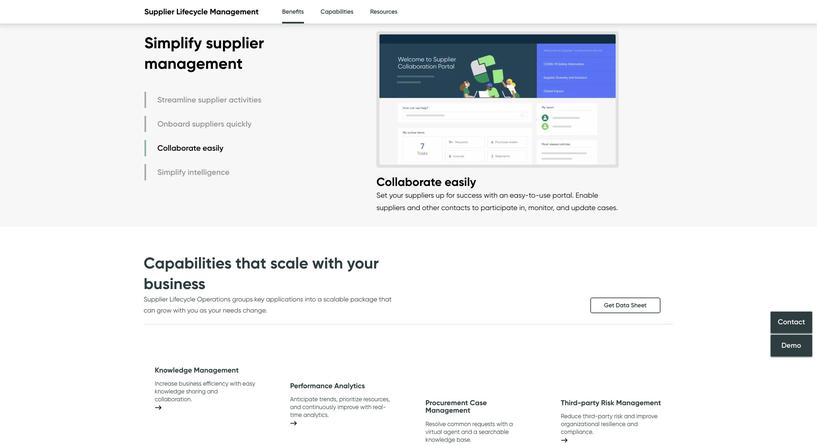 Task type: vqa. For each thing, say whether or not it's contained in the screenshot.
'Information'
no



Task type: locate. For each thing, give the bounding box(es) containing it.
and inside resolve common requests with a virtual agent and a searchable knowledge base.
[[462, 428, 472, 435]]

0 vertical spatial supplier
[[206, 33, 264, 53]]

change.
[[243, 306, 267, 314]]

0 horizontal spatial a
[[318, 295, 322, 303]]

groups
[[232, 295, 253, 303]]

0 horizontal spatial knowledge
[[155, 388, 185, 395]]

for
[[446, 191, 455, 200]]

improve down prioritize
[[338, 404, 359, 411]]

simplify inside simplify supplier management
[[144, 33, 202, 53]]

requests
[[473, 421, 495, 427]]

a down requests
[[474, 428, 478, 435]]

can
[[144, 306, 155, 314]]

performance analytics
[[290, 381, 365, 390]]

business
[[144, 274, 206, 293], [179, 380, 202, 387]]

knowledge down "increase" at the left bottom
[[155, 388, 185, 395]]

supplier
[[144, 7, 175, 16], [144, 295, 168, 303]]

contacts
[[442, 203, 471, 212]]

0 vertical spatial simplify
[[144, 33, 202, 53]]

and up the time in the bottom of the page
[[290, 404, 301, 411]]

sharing
[[186, 388, 206, 395]]

a inside capabilities that scale with your business supplier lifecycle operations groups key applications into a scalable package that can grow with you as your needs change.
[[318, 295, 322, 303]]

improve right risk
[[637, 413, 658, 420]]

1 vertical spatial your
[[347, 253, 379, 273]]

2 vertical spatial a
[[474, 428, 478, 435]]

up
[[436, 191, 445, 200]]

collaborate inside collaborate easily set your suppliers up for success with an easy-to-use portal. enable suppliers and other contacts to participate in, monitor, and update cases.
[[377, 174, 442, 189]]

compliance.
[[561, 429, 594, 435]]

resources,
[[364, 396, 390, 403]]

simplify intelligence
[[157, 168, 230, 177]]

1 horizontal spatial capabilities
[[321, 8, 354, 15]]

0 vertical spatial easily
[[203, 143, 224, 153]]

simplify for simplify intelligence
[[157, 168, 186, 177]]

0 vertical spatial your
[[389, 191, 404, 200]]

0 vertical spatial knowledge
[[155, 388, 185, 395]]

easily
[[203, 143, 224, 153], [445, 174, 476, 189]]

1 horizontal spatial collaborate
[[377, 174, 442, 189]]

participate
[[481, 203, 518, 212]]

contact
[[778, 318, 806, 327]]

collaborate
[[157, 143, 201, 153], [377, 174, 442, 189]]

cases.
[[598, 203, 618, 212]]

supplier for management
[[206, 33, 264, 53]]

performance
[[290, 381, 333, 390]]

risk
[[602, 398, 615, 407]]

1 horizontal spatial easily
[[445, 174, 476, 189]]

analytics
[[335, 381, 365, 390]]

grow
[[157, 306, 172, 314]]

data
[[616, 302, 630, 309]]

supplier inside simplify supplier management
[[206, 33, 264, 53]]

0 horizontal spatial that
[[236, 253, 266, 273]]

1 vertical spatial supplier
[[144, 295, 168, 303]]

virtual
[[426, 428, 442, 435]]

knowledge down virtual
[[426, 436, 455, 443]]

anticipate
[[290, 396, 318, 403]]

0 vertical spatial capabilities
[[321, 8, 354, 15]]

and inside anticipate trends, prioritize resources, and continuously improve with real- time analytics.
[[290, 404, 301, 411]]

and
[[407, 203, 421, 212], [557, 203, 570, 212], [207, 388, 218, 395], [290, 404, 301, 411], [624, 413, 635, 420], [627, 421, 638, 428], [462, 428, 472, 435]]

party up the resilience
[[598, 413, 613, 420]]

business up sharing
[[179, 380, 202, 387]]

capabilities link
[[321, 0, 354, 24]]

0 vertical spatial business
[[144, 274, 206, 293]]

easily for collaborate easily
[[203, 143, 224, 153]]

1 vertical spatial lifecycle
[[170, 295, 195, 303]]

lifecycle inside capabilities that scale with your business supplier lifecycle operations groups key applications into a scalable package that can grow with you as your needs change.
[[170, 295, 195, 303]]

1 vertical spatial easily
[[445, 174, 476, 189]]

0 horizontal spatial collaborate
[[157, 143, 201, 153]]

business inside increase business efficiency with easy knowledge sharing and collaboration.
[[179, 380, 202, 387]]

0 vertical spatial that
[[236, 253, 266, 273]]

easily up success
[[445, 174, 476, 189]]

2 horizontal spatial your
[[389, 191, 404, 200]]

a right into
[[318, 295, 322, 303]]

into
[[305, 295, 316, 303]]

scalable
[[324, 295, 349, 303]]

1 vertical spatial a
[[509, 421, 513, 427]]

0 vertical spatial improve
[[338, 404, 359, 411]]

anticipate trends, prioritize resources, and continuously improve with real- time analytics.
[[290, 396, 390, 418]]

party up third-
[[582, 398, 600, 407]]

business up grow
[[144, 274, 206, 293]]

1 vertical spatial knowledge
[[426, 436, 455, 443]]

collaborate up set
[[377, 174, 442, 189]]

an
[[500, 191, 508, 200]]

1 vertical spatial supplier
[[198, 95, 227, 105]]

knowledge management
[[155, 366, 239, 375]]

continuously
[[303, 404, 336, 411]]

and right risk
[[624, 413, 635, 420]]

case
[[470, 398, 487, 407]]

and right the resilience
[[627, 421, 638, 428]]

1 vertical spatial capabilities
[[144, 253, 232, 273]]

simplify
[[144, 33, 202, 53], [157, 168, 186, 177]]

resilience
[[601, 421, 626, 428]]

suppliers
[[192, 119, 224, 129], [405, 191, 434, 200], [377, 203, 406, 212]]

suppliers up other
[[405, 191, 434, 200]]

supplier inside 'link'
[[198, 95, 227, 105]]

knowledge inside resolve common requests with a virtual agent and a searchable knowledge base.
[[426, 436, 455, 443]]

supplier inside capabilities that scale with your business supplier lifecycle operations groups key applications into a scalable package that can grow with you as your needs change.
[[144, 295, 168, 303]]

your inside collaborate easily set your suppliers up for success with an easy-to-use portal. enable suppliers and other contacts to participate in, monitor, and update cases.
[[389, 191, 404, 200]]

simplify up the management
[[144, 33, 202, 53]]

0 vertical spatial suppliers
[[192, 119, 224, 129]]

simplify intelligence link
[[144, 164, 263, 180]]

enable
[[576, 191, 599, 200]]

1 horizontal spatial knowledge
[[426, 436, 455, 443]]

2 horizontal spatial a
[[509, 421, 513, 427]]

easily up "intelligence"
[[203, 143, 224, 153]]

and up base.
[[462, 428, 472, 435]]

1 horizontal spatial improve
[[637, 413, 658, 420]]

party
[[582, 398, 600, 407], [598, 413, 613, 420]]

1 vertical spatial business
[[179, 380, 202, 387]]

operations
[[197, 295, 231, 303]]

suppliers down set
[[377, 203, 406, 212]]

1 vertical spatial improve
[[637, 413, 658, 420]]

lifecycle
[[176, 7, 208, 16], [170, 295, 195, 303]]

with inside increase business efficiency with easy knowledge sharing and collaboration.
[[230, 380, 241, 387]]

benefits link
[[282, 0, 304, 25]]

supplier for activities
[[198, 95, 227, 105]]

supplier
[[206, 33, 264, 53], [198, 95, 227, 105]]

capabilities inside capabilities that scale with your business supplier lifecycle operations groups key applications into a scalable package that can grow with you as your needs change.
[[144, 253, 232, 273]]

onboard
[[157, 119, 190, 129]]

0 vertical spatial collaborate
[[157, 143, 201, 153]]

resolve common requests with a virtual agent and a searchable knowledge base.
[[426, 421, 513, 443]]

0 horizontal spatial capabilities
[[144, 253, 232, 273]]

0 vertical spatial party
[[582, 398, 600, 407]]

suppliers down streamline supplier activities
[[192, 119, 224, 129]]

that
[[236, 253, 266, 273], [379, 295, 392, 303]]

and down the efficiency
[[207, 388, 218, 395]]

with inside anticipate trends, prioritize resources, and continuously improve with real- time analytics.
[[361, 404, 372, 411]]

your
[[389, 191, 404, 200], [347, 253, 379, 273], [209, 306, 221, 314]]

0 vertical spatial a
[[318, 295, 322, 303]]

0 horizontal spatial your
[[209, 306, 221, 314]]

third-
[[561, 398, 582, 407]]

easily inside collaborate easily set your suppliers up for success with an easy-to-use portal. enable suppliers and other contacts to participate in, monitor, and update cases.
[[445, 174, 476, 189]]

1 vertical spatial simplify
[[157, 168, 186, 177]]

management
[[210, 7, 259, 16], [194, 366, 239, 375], [617, 398, 661, 407], [426, 406, 471, 415]]

party inside reduce third-party risk and improve organizational resilience and compliance.
[[598, 413, 613, 420]]

collaborate down onboard
[[157, 143, 201, 153]]

knowledge
[[155, 388, 185, 395], [426, 436, 455, 443]]

a right requests
[[509, 421, 513, 427]]

easy
[[243, 380, 255, 387]]

2 vertical spatial your
[[209, 306, 221, 314]]

with
[[484, 191, 498, 200], [312, 253, 343, 273], [173, 306, 186, 314], [230, 380, 241, 387], [361, 404, 372, 411], [497, 421, 508, 427]]

scale
[[270, 253, 308, 273]]

0 horizontal spatial easily
[[203, 143, 224, 153]]

benefits
[[282, 8, 304, 15]]

knowledge
[[155, 366, 192, 375]]

simplify supplier management
[[144, 33, 264, 73]]

1 vertical spatial that
[[379, 295, 392, 303]]

get
[[604, 302, 615, 309]]

1 vertical spatial party
[[598, 413, 613, 420]]

sheet
[[631, 302, 647, 309]]

0 horizontal spatial improve
[[338, 404, 359, 411]]

applications
[[266, 295, 303, 303]]

improve
[[338, 404, 359, 411], [637, 413, 658, 420]]

simplify down collaborate easily
[[157, 168, 186, 177]]

improve inside reduce third-party risk and improve organizational resilience and compliance.
[[637, 413, 658, 420]]

1 vertical spatial collaborate
[[377, 174, 442, 189]]

collaborate easily link
[[144, 140, 263, 156]]

update
[[572, 203, 596, 212]]

improve inside anticipate trends, prioritize resources, and continuously improve with real- time analytics.
[[338, 404, 359, 411]]



Task type: describe. For each thing, give the bounding box(es) containing it.
streamline supplier activities
[[157, 95, 262, 105]]

0 vertical spatial lifecycle
[[176, 7, 208, 16]]

intelligence
[[188, 168, 230, 177]]

management inside procurement case management
[[426, 406, 471, 415]]

capabilities that scale with your business supplier lifecycle operations groups key applications into a scalable package that can grow with you as your needs change.
[[144, 253, 392, 314]]

procurement
[[426, 398, 468, 407]]

success
[[457, 191, 482, 200]]

searchable
[[479, 428, 509, 435]]

collaboration.
[[155, 396, 192, 403]]

to
[[472, 203, 479, 212]]

resolve
[[426, 421, 446, 427]]

easy-
[[510, 191, 529, 200]]

increase
[[155, 380, 178, 387]]

demo link
[[771, 335, 813, 356]]

get data sheet link
[[591, 298, 661, 313]]

with inside resolve common requests with a virtual agent and a searchable knowledge base.
[[497, 421, 508, 427]]

easily for collaborate easily set your suppliers up for success with an easy-to-use portal. enable suppliers and other contacts to participate in, monitor, and update cases.
[[445, 174, 476, 189]]

set
[[377, 191, 388, 200]]

time
[[290, 412, 302, 418]]

demo
[[782, 341, 802, 350]]

work with suppliers and see tasks in a shared portal image
[[377, 25, 619, 174]]

use
[[540, 191, 551, 200]]

third-party risk management
[[561, 398, 661, 407]]

resources link
[[370, 0, 398, 24]]

to-
[[529, 191, 540, 200]]

with inside collaborate easily set your suppliers up for success with an easy-to-use portal. enable suppliers and other contacts to participate in, monitor, and update cases.
[[484, 191, 498, 200]]

collaborate for collaborate easily set your suppliers up for success with an easy-to-use portal. enable suppliers and other contacts to participate in, monitor, and update cases.
[[377, 174, 442, 189]]

real-
[[373, 404, 386, 411]]

and down "portal."
[[557, 203, 570, 212]]

2 vertical spatial suppliers
[[377, 203, 406, 212]]

1 horizontal spatial a
[[474, 428, 478, 435]]

procurement case management
[[426, 398, 487, 415]]

1 horizontal spatial that
[[379, 295, 392, 303]]

onboard suppliers quickly link
[[144, 116, 263, 132]]

needs
[[223, 306, 241, 314]]

agent
[[444, 428, 460, 435]]

resources
[[370, 8, 398, 15]]

and left other
[[407, 203, 421, 212]]

onboard suppliers quickly
[[157, 119, 252, 129]]

analytics.
[[304, 412, 329, 418]]

capabilities for capabilities
[[321, 8, 354, 15]]

and inside increase business efficiency with easy knowledge sharing and collaboration.
[[207, 388, 218, 395]]

other
[[422, 203, 440, 212]]

capabilities for capabilities that scale with your business supplier lifecycle operations groups key applications into a scalable package that can grow with you as your needs change.
[[144, 253, 232, 273]]

as
[[200, 306, 207, 314]]

base.
[[457, 436, 472, 443]]

collaborate easily set your suppliers up for success with an easy-to-use portal. enable suppliers and other contacts to participate in, monitor, and update cases.
[[377, 174, 618, 212]]

risk
[[614, 413, 623, 420]]

management
[[144, 53, 243, 73]]

reduce
[[561, 413, 582, 420]]

trends,
[[320, 396, 338, 403]]

1 horizontal spatial your
[[347, 253, 379, 273]]

simplify for simplify supplier management
[[144, 33, 202, 53]]

third-
[[583, 413, 598, 420]]

0 vertical spatial supplier
[[144, 7, 175, 16]]

streamline
[[157, 95, 196, 105]]

in,
[[520, 203, 527, 212]]

increase business efficiency with easy knowledge sharing and collaboration.
[[155, 380, 255, 403]]

streamline supplier activities link
[[144, 92, 263, 108]]

collaborate easily
[[157, 143, 224, 153]]

reduce third-party risk and improve organizational resilience and compliance.
[[561, 413, 658, 435]]

portal.
[[553, 191, 574, 200]]

monitor,
[[529, 203, 555, 212]]

get data sheet
[[604, 302, 647, 309]]

1 vertical spatial suppliers
[[405, 191, 434, 200]]

you
[[187, 306, 198, 314]]

package
[[351, 295, 378, 303]]

efficiency
[[203, 380, 228, 387]]

common
[[448, 421, 471, 427]]

business inside capabilities that scale with your business supplier lifecycle operations groups key applications into a scalable package that can grow with you as your needs change.
[[144, 274, 206, 293]]

collaborate for collaborate easily
[[157, 143, 201, 153]]

knowledge inside increase business efficiency with easy knowledge sharing and collaboration.
[[155, 388, 185, 395]]

quickly
[[226, 119, 252, 129]]

activities
[[229, 95, 262, 105]]

key
[[255, 295, 264, 303]]

prioritize
[[339, 396, 362, 403]]

supplier lifecycle management
[[144, 7, 259, 16]]

contact link
[[771, 312, 813, 333]]



